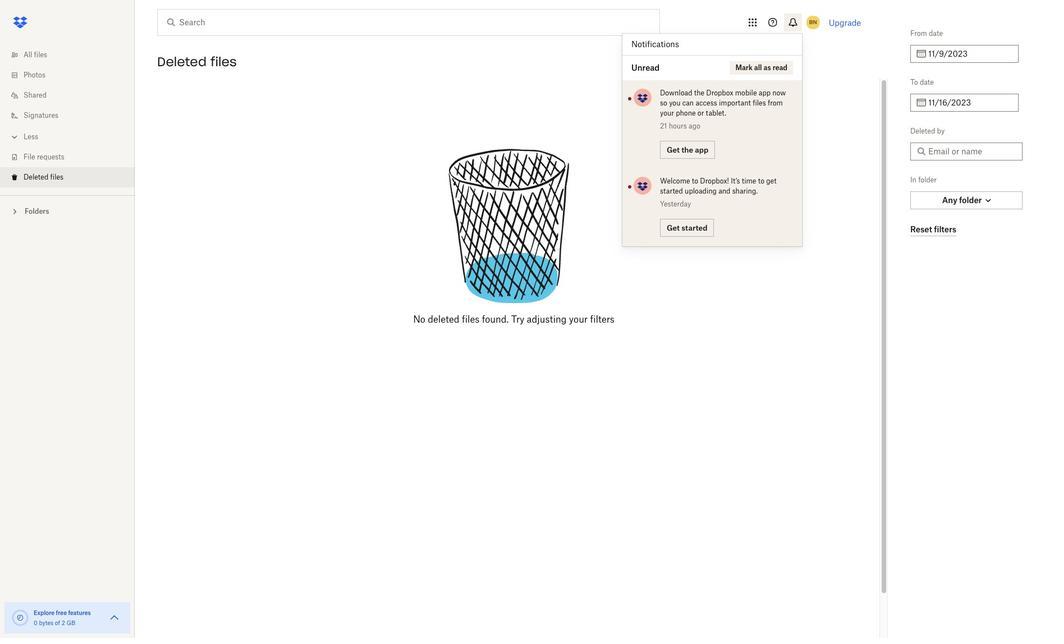 Task type: vqa. For each thing, say whether or not it's contained in the screenshot.
topmost 00nevertoolate-
no



Task type: describe. For each thing, give the bounding box(es) containing it.
deleted
[[428, 314, 460, 325]]

less
[[24, 133, 38, 141]]

file requests
[[24, 153, 64, 161]]

mobile
[[736, 89, 757, 97]]

welcome
[[660, 177, 690, 185]]

2 to from the left
[[758, 177, 765, 185]]

0
[[34, 620, 37, 627]]

21
[[660, 122, 667, 130]]

file requests link
[[9, 147, 135, 167]]

no
[[413, 314, 426, 325]]

signatures
[[24, 111, 58, 120]]

folders
[[25, 207, 49, 216]]

all files link
[[9, 45, 135, 65]]

quota usage element
[[11, 609, 29, 627]]

unread
[[632, 63, 660, 72]]

the for download
[[695, 89, 705, 97]]

2
[[62, 620, 65, 627]]

the for get
[[682, 145, 694, 154]]

gb
[[67, 620, 75, 627]]

hours
[[669, 122, 687, 130]]

file
[[24, 153, 35, 161]]

your inside download the dropbox mobile app now so you can access important files from your phone or tablet. 21 hours ago
[[660, 109, 674, 117]]

0 horizontal spatial your
[[569, 314, 588, 325]]

all
[[755, 63, 762, 72]]

adjusting
[[527, 314, 567, 325]]

get started button
[[660, 219, 715, 237]]

download
[[660, 89, 693, 97]]

from date
[[911, 29, 943, 38]]

welcome to dropbox! it's time to get started uploading and sharing. button
[[660, 176, 791, 197]]

1 to from the left
[[692, 177, 699, 185]]

less image
[[9, 131, 20, 143]]

and
[[719, 187, 731, 195]]

found.
[[482, 314, 509, 325]]

signatures link
[[9, 106, 135, 126]]

deleted files link
[[9, 167, 135, 188]]

app inside button
[[695, 145, 709, 154]]

get started
[[667, 223, 708, 232]]

photos
[[24, 71, 45, 79]]

folder
[[919, 176, 937, 184]]

2 horizontal spatial deleted
[[911, 127, 936, 135]]

mark all as read button
[[730, 61, 793, 75]]

so
[[660, 99, 668, 107]]

dropbox
[[707, 89, 734, 97]]

explore
[[34, 610, 55, 617]]

date for to date
[[920, 78, 934, 86]]

free
[[56, 610, 67, 617]]

files inside list item
[[50, 173, 64, 181]]

sharing.
[[733, 187, 758, 195]]

files inside download the dropbox mobile app now so you can access important files from your phone or tablet. 21 hours ago
[[753, 99, 766, 107]]

all
[[24, 51, 32, 59]]

mark
[[736, 63, 753, 72]]

folders button
[[0, 203, 135, 220]]

get
[[767, 177, 777, 185]]

deleted by
[[911, 127, 945, 135]]

welcome to dropbox! it's time to get started uploading and sharing. yesterday
[[660, 177, 777, 208]]

From date text field
[[929, 48, 1012, 60]]

app inside download the dropbox mobile app now so you can access important files from your phone or tablet. 21 hours ago
[[759, 89, 771, 97]]

you
[[669, 99, 681, 107]]

no deleted files found. try adjusting your filters
[[413, 314, 615, 325]]

download the dropbox mobile app now so you can access important files from your phone or tablet. button
[[660, 88, 791, 118]]

photos link
[[9, 65, 135, 85]]



Task type: locate. For each thing, give the bounding box(es) containing it.
get inside get the app button
[[667, 145, 680, 154]]

important
[[719, 99, 751, 107]]

get for get started
[[667, 223, 680, 232]]

bytes
[[39, 620, 53, 627]]

get for get the app
[[667, 145, 680, 154]]

deleted files inside list item
[[24, 173, 64, 181]]

1 vertical spatial app
[[695, 145, 709, 154]]

1 horizontal spatial the
[[695, 89, 705, 97]]

0 vertical spatial started
[[660, 187, 683, 195]]

to left get
[[758, 177, 765, 185]]

0 vertical spatial the
[[695, 89, 705, 97]]

1 horizontal spatial deleted files
[[157, 54, 237, 70]]

0 vertical spatial deleted files
[[157, 54, 237, 70]]

get the app button
[[660, 141, 716, 159]]

filters
[[590, 314, 615, 325]]

get the app
[[667, 145, 709, 154]]

1 vertical spatial date
[[920, 78, 934, 86]]

mark all as read
[[736, 63, 788, 72]]

shared link
[[9, 85, 135, 106]]

list containing all files
[[0, 38, 135, 195]]

get
[[667, 145, 680, 154], [667, 223, 680, 232]]

ago
[[689, 122, 701, 130]]

requests
[[37, 153, 64, 161]]

or
[[698, 109, 704, 117]]

deleted inside list item
[[24, 173, 48, 181]]

to
[[692, 177, 699, 185], [758, 177, 765, 185]]

0 horizontal spatial the
[[682, 145, 694, 154]]

0 vertical spatial your
[[660, 109, 674, 117]]

read
[[773, 63, 788, 72]]

get down hours
[[667, 145, 680, 154]]

1 vertical spatial started
[[682, 223, 708, 232]]

upgrade
[[829, 18, 861, 27]]

of
[[55, 620, 60, 627]]

0 horizontal spatial deleted files
[[24, 173, 64, 181]]

can
[[683, 99, 694, 107]]

by
[[938, 127, 945, 135]]

1 horizontal spatial app
[[759, 89, 771, 97]]

your left filters
[[569, 314, 588, 325]]

explore free features 0 bytes of 2 gb
[[34, 610, 91, 627]]

time
[[742, 177, 757, 185]]

in folder
[[911, 176, 937, 184]]

try
[[511, 314, 525, 325]]

list
[[0, 38, 135, 195]]

deleted files
[[157, 54, 237, 70], [24, 173, 64, 181]]

to up the uploading
[[692, 177, 699, 185]]

from
[[768, 99, 783, 107]]

1 vertical spatial your
[[569, 314, 588, 325]]

shared
[[24, 91, 47, 99]]

1 vertical spatial deleted files
[[24, 173, 64, 181]]

1 vertical spatial deleted
[[911, 127, 936, 135]]

to
[[911, 78, 918, 86]]

get down yesterday on the top right
[[667, 223, 680, 232]]

date right from
[[929, 29, 943, 38]]

1 horizontal spatial deleted
[[157, 54, 207, 70]]

deleted
[[157, 54, 207, 70], [911, 127, 936, 135], [24, 173, 48, 181]]

started down welcome
[[660, 187, 683, 195]]

the
[[695, 89, 705, 97], [682, 145, 694, 154]]

1 vertical spatial get
[[667, 223, 680, 232]]

0 horizontal spatial app
[[695, 145, 709, 154]]

the down ago
[[682, 145, 694, 154]]

0 vertical spatial deleted
[[157, 54, 207, 70]]

tablet.
[[706, 109, 727, 117]]

the up access at the right
[[695, 89, 705, 97]]

1 vertical spatial the
[[682, 145, 694, 154]]

started
[[660, 187, 683, 195], [682, 223, 708, 232]]

uploading
[[685, 187, 717, 195]]

yesterday
[[660, 200, 691, 208]]

app left now
[[759, 89, 771, 97]]

1 horizontal spatial your
[[660, 109, 674, 117]]

access
[[696, 99, 718, 107]]

now
[[773, 89, 786, 97]]

started inside button
[[682, 223, 708, 232]]

dropbox image
[[9, 11, 31, 34]]

0 horizontal spatial deleted
[[24, 173, 48, 181]]

your down the so
[[660, 109, 674, 117]]

app
[[759, 89, 771, 97], [695, 145, 709, 154]]

started down yesterday on the top right
[[682, 223, 708, 232]]

0 horizontal spatial to
[[692, 177, 699, 185]]

all files
[[24, 51, 47, 59]]

0 vertical spatial get
[[667, 145, 680, 154]]

2 vertical spatial deleted
[[24, 173, 48, 181]]

to date
[[911, 78, 934, 86]]

0 vertical spatial app
[[759, 89, 771, 97]]

1 horizontal spatial to
[[758, 177, 765, 185]]

it's
[[731, 177, 740, 185]]

0 vertical spatial date
[[929, 29, 943, 38]]

get inside get started button
[[667, 223, 680, 232]]

app down ago
[[695, 145, 709, 154]]

in
[[911, 176, 917, 184]]

files
[[34, 51, 47, 59], [211, 54, 237, 70], [753, 99, 766, 107], [50, 173, 64, 181], [462, 314, 480, 325]]

date for from date
[[929, 29, 943, 38]]

1 get from the top
[[667, 145, 680, 154]]

the inside button
[[682, 145, 694, 154]]

2 get from the top
[[667, 223, 680, 232]]

date right to at the top of page
[[920, 78, 934, 86]]

the inside download the dropbox mobile app now so you can access important files from your phone or tablet. 21 hours ago
[[695, 89, 705, 97]]

features
[[68, 610, 91, 617]]

To date text field
[[929, 97, 1012, 109]]

date
[[929, 29, 943, 38], [920, 78, 934, 86]]

from
[[911, 29, 928, 38]]

started inside welcome to dropbox! it's time to get started uploading and sharing. yesterday
[[660, 187, 683, 195]]

notifications
[[632, 39, 679, 49]]

phone
[[676, 109, 696, 117]]

download the dropbox mobile app now so you can access important files from your phone or tablet. 21 hours ago
[[660, 89, 786, 130]]

as
[[764, 63, 771, 72]]

dropbox!
[[700, 177, 729, 185]]

upgrade link
[[829, 18, 861, 27]]

deleted files list item
[[0, 167, 135, 188]]

your
[[660, 109, 674, 117], [569, 314, 588, 325]]



